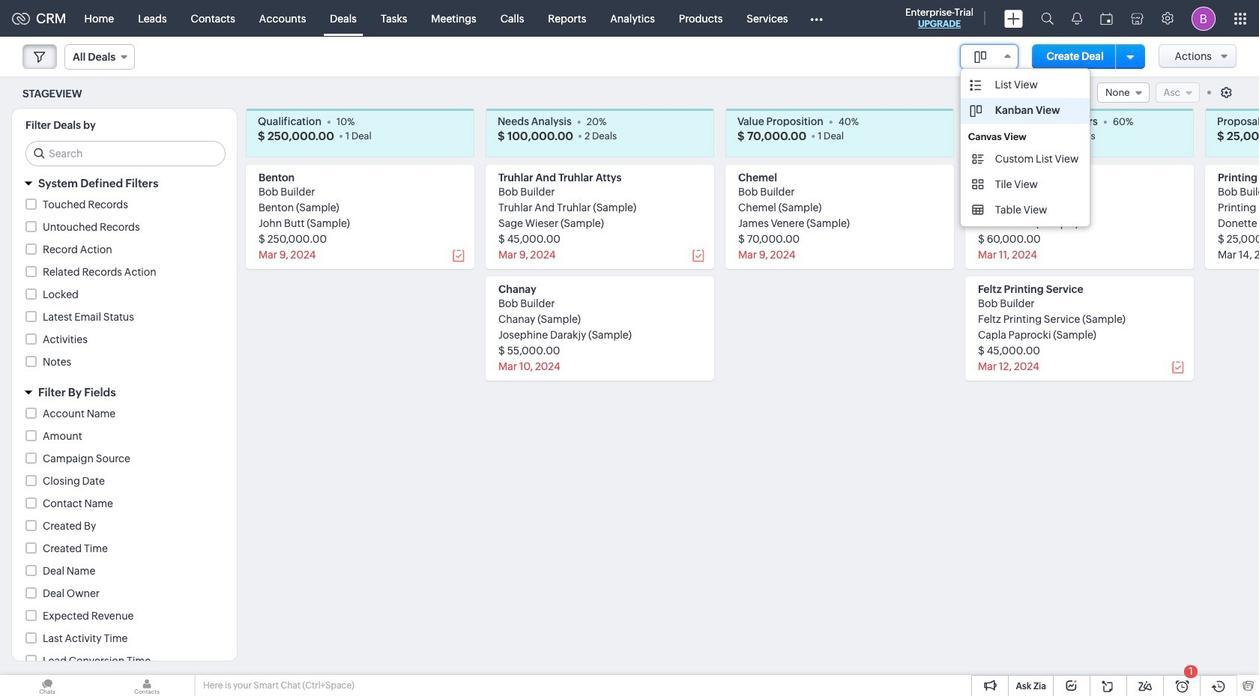 Task type: locate. For each thing, give the bounding box(es) containing it.
create menu image
[[1004, 9, 1023, 27]]

profile element
[[1183, 0, 1225, 36]]

logo image
[[12, 12, 30, 24]]

2 vertical spatial size image
[[972, 178, 984, 191]]

create menu element
[[995, 0, 1032, 36]]

None field
[[64, 44, 135, 70], [960, 44, 1018, 69], [1097, 82, 1150, 103], [64, 44, 135, 70], [960, 44, 1018, 69], [1097, 82, 1150, 103]]

list box
[[961, 69, 1090, 226]]

size image
[[970, 79, 982, 92], [972, 152, 984, 166], [972, 203, 984, 217]]

Other Modules field
[[800, 6, 832, 30]]

size image
[[974, 50, 986, 64], [970, 104, 982, 118], [972, 178, 984, 191]]

0 vertical spatial size image
[[974, 50, 986, 64]]

1 vertical spatial size image
[[972, 152, 984, 166]]



Task type: describe. For each thing, give the bounding box(es) containing it.
2 vertical spatial size image
[[972, 203, 984, 217]]

chats image
[[0, 675, 94, 696]]

profile image
[[1192, 6, 1216, 30]]

1 vertical spatial size image
[[970, 104, 982, 118]]

signals element
[[1063, 0, 1091, 37]]

signals image
[[1072, 12, 1082, 25]]

0 vertical spatial size image
[[970, 79, 982, 92]]

search element
[[1032, 0, 1063, 37]]

calendar image
[[1100, 12, 1113, 24]]

search image
[[1041, 12, 1054, 25]]

contacts image
[[100, 675, 194, 696]]

Search text field
[[26, 142, 225, 166]]



Task type: vqa. For each thing, say whether or not it's contained in the screenshot.
row group
no



